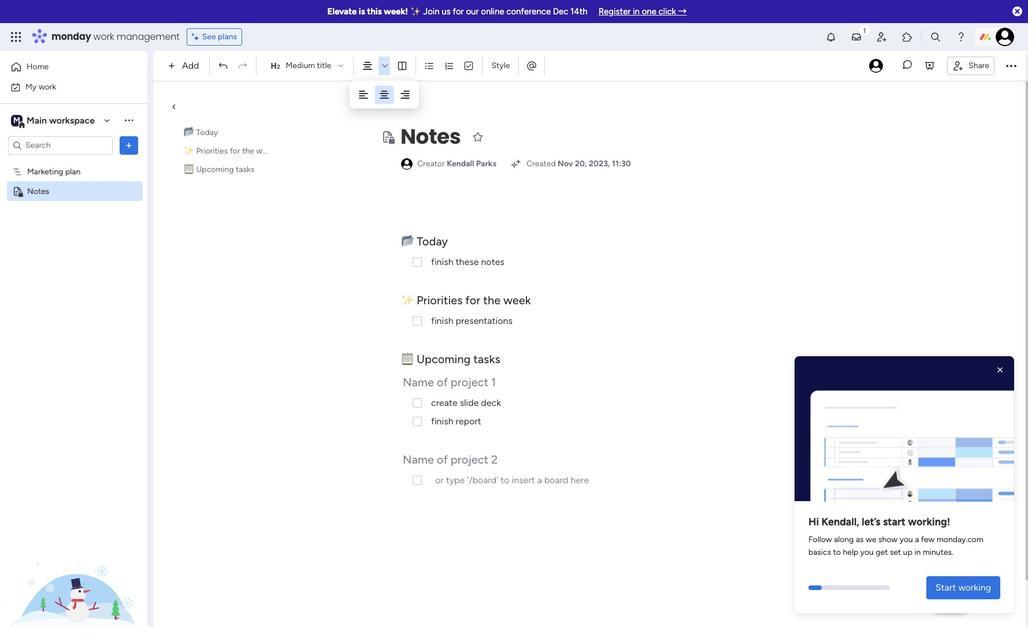 Task type: describe. For each thing, give the bounding box(es) containing it.
0 vertical spatial ✨ priorities for the week
[[184, 146, 275, 156]]

📂 today for priorities
[[401, 235, 451, 249]]

1 vertical spatial tasks
[[473, 353, 500, 366]]

elevate
[[327, 6, 357, 17]]

style
[[492, 61, 510, 71]]

today for upcoming
[[196, 128, 218, 138]]

0 horizontal spatial lottie animation element
[[0, 511, 147, 628]]

in inside follow along as we show you a few monday.com basics to help you get set up in minutes.
[[915, 548, 921, 558]]

finish for finish presentations
[[431, 316, 453, 327]]

see
[[202, 32, 216, 42]]

20,
[[575, 159, 587, 169]]

button padding image
[[379, 89, 390, 101]]

as
[[856, 535, 864, 545]]

list box containing marketing plan
[[0, 160, 147, 357]]

kendall
[[447, 159, 474, 169]]

parks
[[476, 159, 496, 169]]

dec
[[553, 6, 568, 17]]

14th
[[570, 6, 588, 17]]

finish these notes
[[431, 257, 504, 268]]

start working button
[[926, 577, 1000, 600]]

workspace
[[49, 115, 95, 126]]

today for priorities
[[417, 235, 448, 249]]

let's
[[862, 516, 881, 529]]

cover
[[434, 104, 454, 114]]

register
[[599, 6, 631, 17]]

main
[[27, 115, 47, 126]]

bulleted list image
[[424, 61, 435, 71]]

our
[[466, 6, 479, 17]]

→
[[678, 6, 687, 17]]

kendall,
[[822, 516, 859, 529]]

help image
[[955, 31, 967, 43]]

follow along as we show you a few monday.com basics to help you get set up in minutes.
[[809, 535, 984, 558]]

my work
[[25, 82, 56, 92]]

to
[[833, 548, 841, 558]]

along
[[834, 535, 854, 545]]

get
[[876, 548, 888, 558]]

elevate is this week! ✨ join us for our online conference dec 14th
[[327, 6, 588, 17]]

1 vertical spatial 📋 upcoming tasks
[[401, 353, 500, 366]]

creator kendall parks
[[417, 159, 496, 169]]

layout image
[[397, 61, 408, 71]]

help button
[[930, 595, 970, 614]]

1 horizontal spatial upcoming
[[417, 353, 471, 366]]

0 vertical spatial 📋 upcoming tasks
[[184, 165, 254, 175]]

apps image
[[902, 31, 913, 43]]

0 vertical spatial in
[[633, 6, 640, 17]]

working
[[958, 583, 991, 594]]

workspace selection element
[[11, 114, 97, 129]]

style button
[[486, 56, 515, 76]]

share button
[[947, 56, 995, 75]]

1 vertical spatial private board image
[[12, 186, 23, 197]]

marketing
[[27, 167, 63, 177]]

register in one click → link
[[599, 6, 687, 17]]

monday.com
[[937, 535, 984, 545]]

plan
[[65, 167, 81, 177]]

my
[[25, 82, 37, 92]]

1 vertical spatial priorities
[[417, 294, 463, 307]]

0 horizontal spatial priorities
[[196, 146, 228, 156]]

1 horizontal spatial you
[[900, 535, 913, 545]]

work for monday
[[93, 30, 114, 43]]

1 vertical spatial 📋
[[401, 353, 414, 366]]

options image
[[123, 140, 135, 151]]

1 vertical spatial ✨ priorities for the week
[[401, 294, 531, 307]]

numbered list image
[[444, 61, 455, 71]]

1 horizontal spatial lottie animation element
[[795, 357, 1014, 506]]

hi
[[809, 516, 819, 529]]

us
[[442, 6, 451, 17]]

presentations
[[456, 316, 513, 327]]

online
[[481, 6, 504, 17]]

2 vertical spatial ✨
[[401, 294, 414, 307]]

click
[[659, 6, 676, 17]]

close image
[[995, 365, 1006, 376]]

m
[[13, 115, 20, 125]]

see plans
[[202, 32, 237, 42]]

📂 for ✨ priorities for the week
[[401, 235, 414, 249]]

workspace options image
[[123, 115, 135, 126]]

1 horizontal spatial private board image
[[381, 130, 395, 144]]

start
[[883, 516, 906, 529]]

monday work management
[[51, 30, 180, 43]]

is
[[359, 6, 365, 17]]

a
[[915, 535, 919, 545]]

basics
[[809, 548, 831, 558]]

one
[[642, 6, 656, 17]]

2 button padding image from the left
[[399, 89, 411, 101]]

working!
[[908, 516, 950, 529]]

this
[[367, 6, 382, 17]]

plans
[[218, 32, 237, 42]]

register in one click →
[[599, 6, 687, 17]]

my work button
[[7, 78, 124, 96]]

11:30
[[612, 159, 631, 169]]

select product image
[[10, 31, 22, 43]]

lottie animation image for rightmost lottie animation element
[[795, 361, 1014, 506]]



Task type: locate. For each thing, give the bounding box(es) containing it.
add cover button
[[396, 100, 459, 119]]

you
[[900, 535, 913, 545], [860, 548, 874, 558]]

in
[[633, 6, 640, 17], [915, 548, 921, 558]]

1 horizontal spatial lottie animation image
[[795, 361, 1014, 506]]

we
[[866, 535, 876, 545]]

2 vertical spatial for
[[465, 294, 480, 307]]

kendall parks image
[[996, 28, 1014, 46]]

1 horizontal spatial 📋 upcoming tasks
[[401, 353, 500, 366]]

1 horizontal spatial 📋
[[401, 353, 414, 366]]

button padding image right button padding icon
[[399, 89, 411, 101]]

finish left these
[[431, 257, 453, 268]]

board activity image
[[869, 59, 883, 73]]

1 vertical spatial week
[[503, 294, 531, 307]]

today
[[196, 128, 218, 138], [417, 235, 448, 249]]

0 vertical spatial 📂
[[184, 128, 194, 138]]

1 horizontal spatial for
[[453, 6, 464, 17]]

0 vertical spatial lottie animation image
[[795, 361, 1014, 506]]

add inside dropdown button
[[182, 60, 199, 71]]

management
[[117, 30, 180, 43]]

1 horizontal spatial priorities
[[417, 294, 463, 307]]

0 vertical spatial lottie animation element
[[795, 357, 1014, 506]]

0 horizontal spatial week
[[256, 146, 275, 156]]

nov
[[558, 159, 573, 169]]

✨ priorities for the week
[[184, 146, 275, 156], [401, 294, 531, 307]]

1 horizontal spatial add
[[417, 104, 432, 114]]

notes up creator
[[401, 122, 461, 151]]

medium title
[[286, 61, 331, 71]]

report
[[456, 416, 481, 427]]

1 vertical spatial in
[[915, 548, 921, 558]]

add inside button
[[417, 104, 432, 114]]

1 image
[[859, 24, 870, 37]]

marketing plan
[[27, 167, 81, 177]]

1 vertical spatial today
[[417, 235, 448, 249]]

0 horizontal spatial notes
[[27, 186, 49, 196]]

progress bar
[[809, 586, 822, 591]]

follow
[[809, 535, 832, 545]]

0 vertical spatial today
[[196, 128, 218, 138]]

0 horizontal spatial 📂 today
[[184, 128, 218, 138]]

notes down marketing
[[27, 186, 49, 196]]

0 horizontal spatial 📋 upcoming tasks
[[184, 165, 254, 175]]

1 vertical spatial for
[[230, 146, 240, 156]]

1 vertical spatial finish
[[431, 316, 453, 327]]

📋 upcoming tasks
[[184, 165, 254, 175], [401, 353, 500, 366]]

slide
[[460, 398, 479, 409]]

help
[[843, 548, 858, 558]]

0 vertical spatial upcoming
[[196, 165, 234, 175]]

0 horizontal spatial for
[[230, 146, 240, 156]]

0 vertical spatial work
[[93, 30, 114, 43]]

0 horizontal spatial work
[[39, 82, 56, 92]]

1 horizontal spatial the
[[483, 294, 501, 307]]

1 horizontal spatial 📂 today
[[401, 235, 451, 249]]

button padding image
[[358, 89, 369, 101], [399, 89, 411, 101]]

add left cover on the left of page
[[417, 104, 432, 114]]

1 horizontal spatial 📂
[[401, 235, 414, 249]]

✨
[[410, 6, 421, 17], [184, 146, 194, 156], [401, 294, 414, 307]]

add cover
[[417, 104, 454, 114]]

in right up
[[915, 548, 921, 558]]

2 horizontal spatial for
[[465, 294, 480, 307]]

lottie animation element
[[795, 357, 1014, 506], [0, 511, 147, 628]]

for
[[453, 6, 464, 17], [230, 146, 240, 156], [465, 294, 480, 307]]

see plans button
[[187, 28, 242, 46]]

1 vertical spatial the
[[483, 294, 501, 307]]

lottie animation image
[[795, 361, 1014, 506], [0, 511, 147, 628]]

add button
[[164, 57, 206, 75]]

add left undo ⌘+z icon
[[182, 60, 199, 71]]

0 horizontal spatial add
[[182, 60, 199, 71]]

1 vertical spatial work
[[39, 82, 56, 92]]

1 button padding image from the left
[[358, 89, 369, 101]]

add for add
[[182, 60, 199, 71]]

upcoming
[[196, 165, 234, 175], [417, 353, 471, 366]]

0 horizontal spatial private board image
[[12, 186, 23, 197]]

inbox image
[[851, 31, 862, 43]]

0 vertical spatial finish
[[431, 257, 453, 268]]

📋
[[184, 165, 194, 175], [401, 353, 414, 366]]

start
[[936, 583, 956, 594]]

2 finish from the top
[[431, 316, 453, 327]]

workspace image
[[11, 114, 23, 127]]

📂
[[184, 128, 194, 138], [401, 235, 414, 249]]

0 horizontal spatial tasks
[[236, 165, 254, 175]]

1 horizontal spatial button padding image
[[399, 89, 411, 101]]

create slide deck
[[431, 398, 501, 409]]

1 vertical spatial lottie animation element
[[0, 511, 147, 628]]

you left the a
[[900, 535, 913, 545]]

checklist image
[[464, 61, 474, 71]]

1 horizontal spatial today
[[417, 235, 448, 249]]

2023,
[[589, 159, 610, 169]]

1 finish from the top
[[431, 257, 453, 268]]

1 vertical spatial ✨
[[184, 146, 194, 156]]

add
[[182, 60, 199, 71], [417, 104, 432, 114]]

you down we
[[860, 548, 874, 558]]

0 horizontal spatial 📋
[[184, 165, 194, 175]]

1 vertical spatial 📂 today
[[401, 235, 451, 249]]

help
[[940, 598, 961, 610]]

1 vertical spatial add
[[417, 104, 432, 114]]

in left one
[[633, 6, 640, 17]]

0 vertical spatial notes
[[401, 122, 461, 151]]

set
[[890, 548, 901, 558]]

join
[[423, 6, 440, 17]]

0 vertical spatial the
[[242, 146, 254, 156]]

0 horizontal spatial ✨ priorities for the week
[[184, 146, 275, 156]]

0 horizontal spatial the
[[242, 146, 254, 156]]

week!
[[384, 6, 408, 17]]

work inside button
[[39, 82, 56, 92]]

title
[[317, 61, 331, 71]]

share
[[969, 60, 989, 70]]

start working
[[936, 583, 991, 594]]

created nov 20, 2023, 11:30
[[526, 159, 631, 169]]

1 horizontal spatial work
[[93, 30, 114, 43]]

conference
[[506, 6, 551, 17]]

finish down create at left
[[431, 416, 453, 427]]

0 horizontal spatial 📂
[[184, 128, 194, 138]]

created
[[526, 159, 556, 169]]

1 vertical spatial notes
[[27, 186, 49, 196]]

list box
[[0, 160, 147, 357]]

finish presentations
[[431, 316, 513, 327]]

invite members image
[[876, 31, 888, 43]]

home
[[27, 62, 49, 72]]

0 horizontal spatial upcoming
[[196, 165, 234, 175]]

0 horizontal spatial lottie animation image
[[0, 511, 147, 628]]

medium
[[286, 61, 315, 71]]

0 horizontal spatial in
[[633, 6, 640, 17]]

1 vertical spatial lottie animation image
[[0, 511, 147, 628]]

1 horizontal spatial tasks
[[473, 353, 500, 366]]

📂 for 📋 upcoming tasks
[[184, 128, 194, 138]]

minutes.
[[923, 548, 954, 558]]

monday
[[51, 30, 91, 43]]

0 horizontal spatial you
[[860, 548, 874, 558]]

📂 today
[[184, 128, 218, 138], [401, 235, 451, 249]]

v2 ellipsis image
[[1006, 58, 1017, 73]]

up
[[903, 548, 913, 558]]

these
[[456, 257, 479, 268]]

finish for finish these notes
[[431, 257, 453, 268]]

1 horizontal spatial notes
[[401, 122, 461, 151]]

0 vertical spatial 📋
[[184, 165, 194, 175]]

0 vertical spatial add
[[182, 60, 199, 71]]

show
[[878, 535, 898, 545]]

add for add cover
[[417, 104, 432, 114]]

option
[[0, 161, 147, 164]]

0 vertical spatial tasks
[[236, 165, 254, 175]]

undo ⌘+z image
[[218, 61, 229, 71]]

tasks
[[236, 165, 254, 175], [473, 353, 500, 366]]

1 vertical spatial you
[[860, 548, 874, 558]]

home button
[[7, 58, 124, 76]]

mention image
[[526, 60, 538, 71]]

hi kendall, let's start working!
[[809, 516, 950, 529]]

1 horizontal spatial in
[[915, 548, 921, 558]]

work right my
[[39, 82, 56, 92]]

0 vertical spatial priorities
[[196, 146, 228, 156]]

notes
[[481, 257, 504, 268]]

2 vertical spatial finish
[[431, 416, 453, 427]]

3 finish from the top
[[431, 416, 453, 427]]

Search in workspace field
[[24, 139, 97, 152]]

finish left presentations
[[431, 316, 453, 327]]

1 vertical spatial 📂
[[401, 235, 414, 249]]

work for my
[[39, 82, 56, 92]]

button padding image left button padding icon
[[358, 89, 369, 101]]

main workspace
[[27, 115, 95, 126]]

finish report
[[431, 416, 481, 427]]

1 vertical spatial upcoming
[[417, 353, 471, 366]]

1 horizontal spatial week
[[503, 294, 531, 307]]

0 horizontal spatial button padding image
[[358, 89, 369, 101]]

private board image
[[381, 130, 395, 144], [12, 186, 23, 197]]

few
[[921, 535, 935, 545]]

0 horizontal spatial today
[[196, 128, 218, 138]]

0 vertical spatial 📂 today
[[184, 128, 218, 138]]

deck
[[481, 398, 501, 409]]

search everything image
[[930, 31, 941, 43]]

0 vertical spatial for
[[453, 6, 464, 17]]

0 vertical spatial ✨
[[410, 6, 421, 17]]

creator
[[417, 159, 445, 169]]

work right monday
[[93, 30, 114, 43]]

0 vertical spatial you
[[900, 535, 913, 545]]

week
[[256, 146, 275, 156], [503, 294, 531, 307]]

notifications image
[[825, 31, 837, 43]]

priorities
[[196, 146, 228, 156], [417, 294, 463, 307]]

create
[[431, 398, 458, 409]]

Notes field
[[398, 122, 464, 152]]

lottie animation image for lottie animation element to the left
[[0, 511, 147, 628]]

📂 today for upcoming
[[184, 128, 218, 138]]

1 horizontal spatial ✨ priorities for the week
[[401, 294, 531, 307]]

add to favorites image
[[472, 131, 484, 142]]

0 vertical spatial private board image
[[381, 130, 395, 144]]

0 vertical spatial week
[[256, 146, 275, 156]]

notes inside notes field
[[401, 122, 461, 151]]

the
[[242, 146, 254, 156], [483, 294, 501, 307]]

finish for finish report
[[431, 416, 453, 427]]



Task type: vqa. For each thing, say whether or not it's contained in the screenshot.
Created Nov 20, 2023, 11:30
yes



